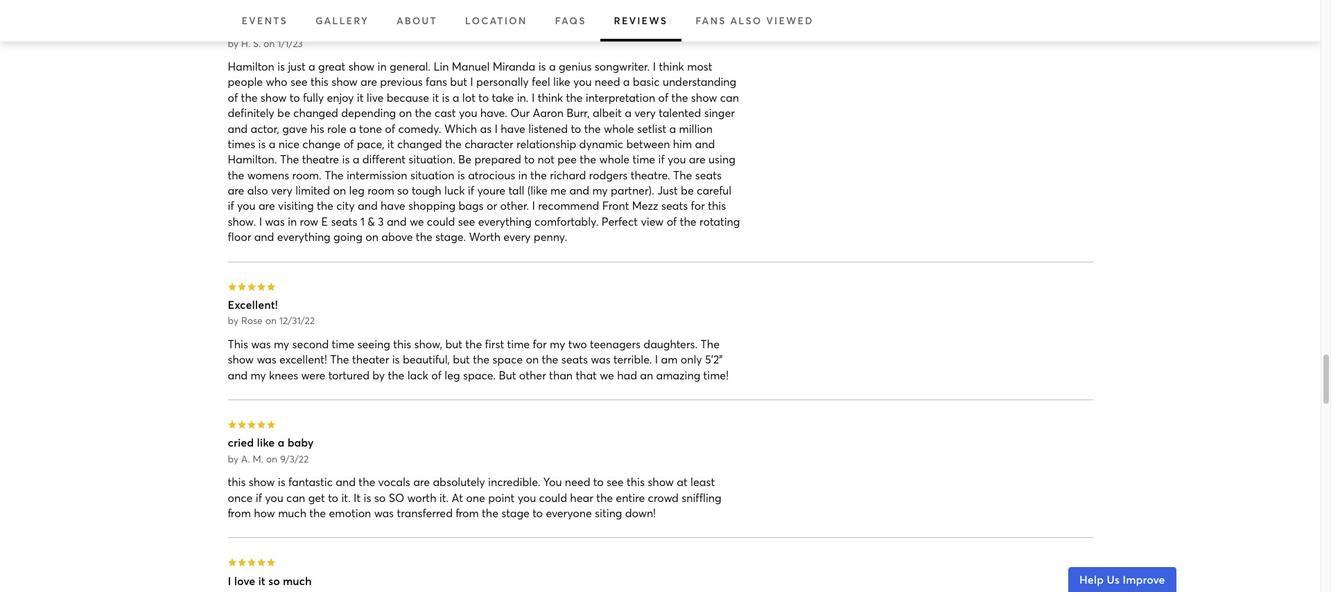 Task type: describe. For each thing, give the bounding box(es) containing it.
to left not
[[524, 152, 535, 167]]

love
[[234, 574, 255, 588]]

if up the bags
[[468, 183, 474, 198]]

mezz
[[632, 199, 658, 213]]

it left live
[[357, 90, 364, 104]]

if up the "theatre."
[[658, 152, 665, 167]]

miranda
[[493, 59, 535, 73]]

tortured
[[328, 368, 370, 382]]

a down pace,
[[353, 152, 359, 167]]

the down the nice
[[280, 152, 299, 167]]

0 vertical spatial think
[[659, 59, 684, 73]]

you up show.
[[237, 199, 255, 213]]

it right love
[[258, 574, 265, 588]]

it up different
[[387, 136, 394, 151]]

the up talented
[[671, 90, 688, 104]]

location link
[[451, 0, 541, 41]]

and up 'above'
[[387, 214, 407, 229]]

aaron
[[533, 105, 564, 120]]

room
[[368, 183, 394, 198]]

is up 'feel'
[[538, 59, 546, 73]]

this up once
[[228, 475, 246, 490]]

visiting
[[278, 199, 314, 213]]

i inside the this was my second time seeing this show, but the first time for my two teenagers daughters. the show was excellent! the theater is beautiful, but the space on the seats was terrible. i am only 5'2" and my knees were tortured by the lack of leg space. but other than that we had an amazing time!
[[655, 352, 658, 367]]

front
[[602, 199, 629, 213]]

this up entire
[[627, 475, 645, 490]]

pace,
[[357, 136, 384, 151]]

the up 5'2"
[[701, 337, 720, 351]]

it down fans
[[432, 90, 439, 104]]

you down genius
[[573, 74, 592, 89]]

i up "basic"
[[653, 59, 656, 73]]

this
[[228, 337, 248, 351]]

and inside the this was my second time seeing this show, but the first time for my two teenagers daughters. the show was excellent! the theater is beautiful, but the space on the seats was terrible. i am only 5'2" and my knees were tortured by the lack of leg space. but other than that we had an amazing time!
[[228, 368, 248, 382]]

2 from from the left
[[456, 506, 479, 521]]

of down people
[[228, 90, 238, 104]]

also
[[730, 14, 762, 27]]

is up cast on the left of the page
[[442, 90, 450, 104]]

are down him in the top right of the page
[[689, 152, 706, 167]]

i left love
[[228, 574, 231, 588]]

you up the stage
[[518, 491, 536, 505]]

take
[[492, 90, 514, 104]]

1
[[360, 214, 365, 229]]

a inside the cried like a baby by a. m. on 9/3/22
[[278, 436, 284, 450]]

manuel
[[452, 59, 490, 73]]

my inside hamilton is just a great show in general. lin manuel miranda is a genius songwriter. i think most people who see this show are previous fans but i personally feel like you need a basic understanding of the show to fully enjoy it live because it is a lot to take in. i think the interpretation of the show can definitely be changed depending on the cast you have. our aaron burr, albeit a very talented singer and actor, gave his role a tone of comedy. which as i have listened to the whole setlist a million times is a nice change of pace, it changed the character relationship dynamic between him and hamilton.  the theatre is a different situation. be prepared to not pee the whole time if you are using the womens room. the intermission situation is atrocious in the richard rodgers theatre. the seats are also very limited on leg room so tough luck if youre tall (like me and my partner). just be careful if you are visiting the city and have shopping bags or other.  i recommend front mezz seats for this show. i was in row e seats 1 & 3 and we could see everything comfortably. perfect view of the rotating floor and everything going on above the stage. worth every penny.
[[592, 183, 608, 198]]

times
[[228, 136, 255, 151]]

fans
[[426, 74, 447, 89]]

general.
[[390, 59, 431, 73]]

could inside this show is fantastic and the vocals are absolutely incredible. you need to see this show at least once if you can get to it. it is so so worth it. at one point you could hear the entire crowd sniffling from how much the emotion was transferred from the stage to everyone siting down!
[[539, 491, 567, 505]]

on inside the cried like a baby by a. m. on 9/3/22
[[266, 453, 277, 466]]

and up recommend
[[569, 183, 589, 198]]

show right great
[[348, 59, 374, 73]]

teenagers
[[590, 337, 641, 351]]

the up burr,
[[566, 90, 583, 104]]

by inside the this was my second time seeing this show, but the first time for my two teenagers daughters. the show was excellent! the theater is beautiful, but the space on the seats was terrible. i am only 5'2" and my knees were tortured by the lack of leg space. but other than that we had an amazing time!
[[373, 368, 385, 382]]

1 from from the left
[[228, 506, 251, 521]]

show
[[228, 20, 256, 34]]

(like
[[527, 183, 547, 198]]

people
[[228, 74, 263, 89]]

the down theatre
[[325, 168, 344, 182]]

of up talented
[[658, 90, 668, 104]]

down!
[[625, 506, 656, 521]]

point
[[488, 491, 515, 505]]

seats up careful
[[695, 168, 722, 182]]

which
[[444, 121, 477, 136]]

1 horizontal spatial changed
[[397, 136, 442, 151]]

to right lot on the top
[[479, 90, 489, 104]]

theater
[[352, 352, 389, 367]]

to right get
[[328, 491, 338, 505]]

situation.
[[409, 152, 455, 167]]

can inside this show is fantastic and the vocals are absolutely incredible. you need to see this show at least once if you can get to it. it is so so worth it. at one point you could hear the entire crowd sniffling from how much the emotion was transferred from the stage to everyone siting down!
[[286, 491, 305, 505]]

stage
[[501, 506, 530, 521]]

leg inside the this was my second time seeing this show, but the first time for my two teenagers daughters. the show was excellent! the theater is beautiful, but the space on the seats was terrible. i am only 5'2" and my knees were tortured by the lack of leg space. but other than that we had an amazing time!
[[445, 368, 460, 382]]

a.
[[241, 453, 250, 466]]

are inside this show is fantastic and the vocals are absolutely incredible. you need to see this show at least once if you can get to it. it is so so worth it. at one point you could hear the entire crowd sniffling from how much the emotion was transferred from the stage to everyone siting down!
[[413, 475, 430, 490]]

relationship
[[517, 136, 576, 151]]

theatre
[[302, 152, 339, 167]]

me
[[550, 183, 566, 198]]

and up times
[[228, 121, 248, 136]]

1 vertical spatial but
[[445, 337, 462, 351]]

1 it. from the left
[[341, 491, 351, 505]]

careful
[[697, 183, 731, 198]]

terrible.
[[614, 352, 652, 367]]

0 vertical spatial have
[[501, 121, 525, 136]]

sniffling
[[682, 491, 721, 505]]

this inside the this was my second time seeing this show, but the first time for my two teenagers daughters. the show was excellent! the theater is beautiful, but the space on the seats was terrible. i am only 5'2" and my knees were tortured by the lack of leg space. but other than that we had an amazing time!
[[393, 337, 411, 351]]

0 horizontal spatial changed
[[293, 105, 338, 120]]

i right as at the left of the page
[[495, 121, 498, 136]]

worth
[[469, 230, 500, 244]]

are left also
[[228, 183, 244, 198]]

on inside excellent! by rose on 12/31/22
[[265, 314, 277, 327]]

tall
[[508, 183, 524, 198]]

seeing
[[357, 337, 390, 351]]

the left rotating
[[680, 214, 696, 229]]

hamilton
[[228, 59, 274, 73]]

a left lot on the top
[[453, 90, 459, 104]]

penny.
[[534, 230, 567, 244]]

is right theatre
[[342, 152, 350, 167]]

on up city
[[333, 183, 346, 198]]

the left the first
[[465, 337, 482, 351]]

my left two
[[550, 337, 565, 351]]

on down &
[[365, 230, 378, 244]]

lot
[[462, 90, 476, 104]]

we inside the this was my second time seeing this show, but the first time for my two teenagers daughters. the show was excellent! the theater is beautiful, but the space on the seats was terrible. i am only 5'2" and my knees were tortured by the lack of leg space. but other than that we had an amazing time!
[[600, 368, 614, 382]]

on inside the this was my second time seeing this show, but the first time for my two teenagers daughters. the show was excellent! the theater is beautiful, but the space on the seats was terrible. i am only 5'2" and my knees were tortured by the lack of leg space. but other than that we had an amazing time!
[[526, 352, 539, 367]]

the down point
[[482, 506, 498, 521]]

leg inside hamilton is just a great show in general. lin manuel miranda is a genius songwriter. i think most people who see this show are previous fans but i personally feel like you need a basic understanding of the show to fully enjoy it live because it is a lot to take in. i think the interpretation of the show can definitely be changed depending on the cast you have. our aaron burr, albeit a very talented singer and actor, gave his role a tone of comedy. which as i have listened to the whole setlist a million times is a nice change of pace, it changed the character relationship dynamic between him and hamilton.  the theatre is a different situation. be prepared to not pee the whole time if you are using the womens room. the intermission situation is atrocious in the richard rodgers theatre. the seats are also very limited on leg room so tough luck if youre tall (like me and my partner). just be careful if you are visiting the city and have shopping bags or other.  i recommend front mezz seats for this show. i was in row e seats 1 & 3 and we could see everything comfortably. perfect view of the rotating floor and everything going on above the stage. worth every penny.
[[349, 183, 365, 198]]

show is amazing by h. s. on 1/1/23
[[228, 20, 315, 50]]

0 vertical spatial in
[[378, 59, 387, 73]]

1 vertical spatial everything
[[277, 230, 330, 244]]

who
[[266, 74, 287, 89]]

for inside hamilton is just a great show in general. lin manuel miranda is a genius songwriter. i think most people who see this show are previous fans but i personally feel like you need a basic understanding of the show to fully enjoy it live because it is a lot to take in. i think the interpretation of the show can definitely be changed depending on the cast you have. our aaron burr, albeit a very talented singer and actor, gave his role a tone of comedy. which as i have listened to the whole setlist a million times is a nice change of pace, it changed the character relationship dynamic between him and hamilton.  the theatre is a different situation. be prepared to not pee the whole time if you are using the womens room. the intermission situation is atrocious in the richard rodgers theatre. the seats are also very limited on leg room so tough luck if youre tall (like me and my partner). just be careful if you are visiting the city and have shopping bags or other.  i recommend front mezz seats for this show. i was in row e seats 1 & 3 and we could see everything comfortably. perfect view of the rotating floor and everything going on above the stage. worth every penny.
[[691, 199, 705, 213]]

the up "it"
[[359, 475, 375, 490]]

to up the siting
[[593, 475, 604, 490]]

the up "than"
[[542, 352, 558, 367]]

is down actor,
[[258, 136, 266, 151]]

show down m.
[[249, 475, 275, 490]]

&
[[368, 214, 375, 229]]

by inside show is amazing by h. s. on 1/1/23
[[228, 36, 239, 50]]

0 vertical spatial see
[[290, 74, 307, 89]]

personally
[[476, 74, 529, 89]]

to down burr,
[[571, 121, 581, 136]]

a right just
[[309, 59, 315, 73]]

for inside the this was my second time seeing this show, but the first time for my two teenagers daughters. the show was excellent! the theater is beautiful, but the space on the seats was terrible. i am only 5'2" and my knees were tortured by the lack of leg space. but other than that we had an amazing time!
[[533, 337, 547, 351]]

the up e
[[317, 199, 333, 213]]

i down (like
[[532, 199, 535, 213]]

1 vertical spatial in
[[518, 168, 527, 182]]

to right the stage
[[533, 506, 543, 521]]

like inside the cried like a baby by a. m. on 9/3/22
[[257, 436, 275, 450]]

the up tortured
[[330, 352, 349, 367]]

a down talented
[[669, 121, 676, 136]]

atrocious
[[468, 168, 515, 182]]

view
[[641, 214, 664, 229]]

you down him in the top right of the page
[[668, 152, 686, 167]]

show inside the this was my second time seeing this show, but the first time for my two teenagers daughters. the show was excellent! the theater is beautiful, but the space on the seats was terrible. i am only 5'2" and my knees were tortured by the lack of leg space. but other than that we had an amazing time!
[[228, 352, 254, 367]]

dynamic
[[579, 136, 623, 151]]

0 vertical spatial be
[[277, 105, 290, 120]]

bags
[[459, 199, 484, 213]]

is down be
[[457, 168, 465, 182]]

that
[[576, 368, 597, 382]]

i down manuel
[[470, 74, 473, 89]]

0 horizontal spatial think
[[538, 90, 563, 104]]

talented
[[659, 105, 701, 120]]

emotion
[[329, 506, 371, 521]]

had
[[617, 368, 637, 382]]

i right show.
[[259, 214, 262, 229]]

the up comedy.
[[415, 105, 432, 120]]

cried
[[228, 436, 254, 450]]

to left fully
[[290, 90, 300, 104]]

1 horizontal spatial everything
[[478, 214, 532, 229]]

hamilton.
[[228, 152, 277, 167]]

fans
[[695, 14, 726, 27]]

was up the that
[[591, 352, 611, 367]]

the up definitely
[[241, 90, 258, 104]]

e
[[321, 214, 328, 229]]

have.
[[480, 105, 507, 120]]

2 vertical spatial but
[[453, 352, 470, 367]]

actor,
[[251, 121, 279, 136]]

room.
[[292, 168, 322, 182]]

baby
[[287, 436, 314, 450]]

beautiful,
[[403, 352, 450, 367]]

if up show.
[[228, 199, 234, 213]]

or
[[487, 199, 497, 213]]

hear
[[570, 491, 593, 505]]

so inside this show is fantastic and the vocals are absolutely incredible. you need to see this show at least once if you can get to it. it is so so worth it. at one point you could hear the entire crowd sniffling from how much the emotion was transferred from the stage to everyone siting down!
[[374, 491, 386, 505]]

gave
[[282, 121, 307, 136]]

basic
[[633, 74, 660, 89]]

tough
[[412, 183, 441, 198]]

was inside this show is fantastic and the vocals are absolutely incredible. you need to see this show at least once if you can get to it. it is so so worth it. at one point you could hear the entire crowd sniffling from how much the emotion was transferred from the stage to everyone siting down!
[[374, 506, 394, 521]]

of right view
[[667, 214, 677, 229]]

if inside this show is fantastic and the vocals are absolutely incredible. you need to see this show at least once if you can get to it. it is so so worth it. at one point you could hear the entire crowd sniffling from how much the emotion was transferred from the stage to everyone siting down!
[[256, 491, 262, 505]]

of right the tone
[[385, 121, 395, 136]]

first
[[485, 337, 504, 351]]

is right "it"
[[364, 491, 371, 505]]

a left the nice
[[269, 136, 275, 151]]

is inside show is amazing by h. s. on 1/1/23
[[259, 20, 267, 34]]

0 horizontal spatial time
[[332, 337, 354, 351]]

the down which
[[445, 136, 462, 151]]

0 horizontal spatial very
[[271, 183, 292, 198]]

was inside hamilton is just a great show in general. lin manuel miranda is a genius songwriter. i think most people who see this show are previous fans but i personally feel like you need a basic understanding of the show to fully enjoy it live because it is a lot to take in. i think the interpretation of the show can definitely be changed depending on the cast you have. our aaron burr, albeit a very talented singer and actor, gave his role a tone of comedy. which as i have listened to the whole setlist a million times is a nice change of pace, it changed the character relationship dynamic between him and hamilton.  the theatre is a different situation. be prepared to not pee the whole time if you are using the womens room. the intermission situation is atrocious in the richard rodgers theatre. the seats are also very limited on leg room so tough luck if youre tall (like me and my partner). just be careful if you are visiting the city and have shopping bags or other.  i recommend front mezz seats for this show. i was in row e seats 1 & 3 and we could see everything comfortably. perfect view of the rotating floor and everything going on above the stage. worth every penny.
[[265, 214, 285, 229]]

my left 'knees'
[[251, 368, 266, 382]]

in.
[[517, 90, 529, 104]]

burr,
[[567, 105, 590, 120]]

you down lot on the top
[[459, 105, 477, 120]]

lack
[[407, 368, 428, 382]]

are down also
[[258, 199, 275, 213]]

second
[[292, 337, 329, 351]]

this up fully
[[310, 74, 328, 89]]

this down careful
[[708, 199, 726, 213]]

seats inside the this was my second time seeing this show, but the first time for my two teenagers daughters. the show was excellent! the theater is beautiful, but the space on the seats was terrible. i am only 5'2" and my knees were tortured by the lack of leg space. but other than that we had an amazing time!
[[561, 352, 588, 367]]

gallery
[[315, 14, 369, 27]]

can inside hamilton is just a great show in general. lin manuel miranda is a genius songwriter. i think most people who see this show are previous fans but i personally feel like you need a basic understanding of the show to fully enjoy it live because it is a lot to take in. i think the interpretation of the show can definitely be changed depending on the cast you have. our aaron burr, albeit a very talented singer and actor, gave his role a tone of comedy. which as i have listened to the whole setlist a million times is a nice change of pace, it changed the character relationship dynamic between him and hamilton.  the theatre is a different situation. be prepared to not pee the whole time if you are using the womens room. the intermission situation is atrocious in the richard rodgers theatre. the seats are also very limited on leg room so tough luck if youre tall (like me and my partner). just be careful if you are visiting the city and have shopping bags or other.  i recommend front mezz seats for this show. i was in row e seats 1 & 3 and we could see everything comfortably. perfect view of the rotating floor and everything going on above the stage. worth every penny.
[[720, 90, 739, 104]]

show down who
[[261, 90, 287, 104]]

one
[[466, 491, 485, 505]]

our
[[510, 105, 530, 120]]

tone
[[359, 121, 382, 136]]

the up just
[[673, 168, 692, 182]]

you up how
[[265, 491, 283, 505]]



Task type: locate. For each thing, give the bounding box(es) containing it.
s.
[[253, 36, 261, 50]]

0 horizontal spatial for
[[533, 337, 547, 351]]

see down just
[[290, 74, 307, 89]]

2 horizontal spatial see
[[607, 475, 624, 490]]

very up setlist
[[634, 105, 656, 120]]

1 vertical spatial see
[[458, 214, 475, 229]]

0 horizontal spatial it.
[[341, 491, 351, 505]]

definitely
[[228, 105, 274, 120]]

on right s.
[[263, 36, 275, 50]]

partner).
[[611, 183, 654, 198]]

crowd
[[648, 491, 679, 505]]

could inside hamilton is just a great show in general. lin manuel miranda is a genius songwriter. i think most people who see this show are previous fans but i personally feel like you need a basic understanding of the show to fully enjoy it live because it is a lot to take in. i think the interpretation of the show can definitely be changed depending on the cast you have. our aaron burr, albeit a very talented singer and actor, gave his role a tone of comedy. which as i have listened to the whole setlist a million times is a nice change of pace, it changed the character relationship dynamic between him and hamilton.  the theatre is a different situation. be prepared to not pee the whole time if you are using the womens room. the intermission situation is atrocious in the richard rodgers theatre. the seats are also very limited on leg room so tough luck if youre tall (like me and my partner). just be careful if you are visiting the city and have shopping bags or other.  i recommend front mezz seats for this show. i was in row e seats 1 & 3 and we could see everything comfortably. perfect view of the rotating floor and everything going on above the stage. worth every penny.
[[427, 214, 455, 229]]

are up worth
[[413, 475, 430, 490]]

if up how
[[256, 491, 262, 505]]

whole
[[604, 121, 634, 136], [599, 152, 630, 167]]

be
[[277, 105, 290, 120], [681, 183, 694, 198]]

1 vertical spatial leg
[[445, 368, 460, 382]]

think up 'aaron' at top
[[538, 90, 563, 104]]

1 horizontal spatial time
[[507, 337, 530, 351]]

only
[[681, 352, 702, 367]]

1 vertical spatial we
[[600, 368, 614, 382]]

on up other
[[526, 352, 539, 367]]

0 vertical spatial like
[[553, 74, 570, 89]]

amazing down am on the bottom of page
[[656, 368, 700, 382]]

changed
[[293, 105, 338, 120], [397, 136, 442, 151]]

1 horizontal spatial have
[[501, 121, 525, 136]]

changed down comedy.
[[397, 136, 442, 151]]

we inside hamilton is just a great show in general. lin manuel miranda is a genius songwriter. i think most people who see this show are previous fans but i personally feel like you need a basic understanding of the show to fully enjoy it live because it is a lot to take in. i think the interpretation of the show can definitely be changed depending on the cast you have. our aaron burr, albeit a very talented singer and actor, gave his role a tone of comedy. which as i have listened to the whole setlist a million times is a nice change of pace, it changed the character relationship dynamic between him and hamilton.  the theatre is a different situation. be prepared to not pee the whole time if you are using the womens room. the intermission situation is atrocious in the richard rodgers theatre. the seats are also very limited on leg room so tough luck if youre tall (like me and my partner). just be careful if you are visiting the city and have shopping bags or other.  i recommend front mezz seats for this show. i was in row e seats 1 & 3 and we could see everything comfortably. perfect view of the rotating floor and everything going on above the stage. worth every penny.
[[410, 214, 424, 229]]

of inside the this was my second time seeing this show, but the first time for my two teenagers daughters. the show was excellent! the theater is beautiful, but the space on the seats was terrible. i am only 5'2" and my knees were tortured by the lack of leg space. but other than that we had an amazing time!
[[431, 368, 442, 382]]

the up dynamic
[[584, 121, 601, 136]]

0 horizontal spatial like
[[257, 436, 275, 450]]

leg left space.
[[445, 368, 460, 382]]

by inside the cried like a baby by a. m. on 9/3/22
[[228, 453, 239, 466]]

faqs
[[555, 14, 586, 27]]

on inside show is amazing by h. s. on 1/1/23
[[263, 36, 275, 50]]

city
[[336, 199, 355, 213]]

have down our
[[501, 121, 525, 136]]

it
[[354, 491, 361, 505]]

the down hamilton.
[[228, 168, 244, 182]]

1 vertical spatial for
[[533, 337, 547, 351]]

the left stage.
[[416, 230, 432, 244]]

the up space.
[[473, 352, 490, 367]]

1 vertical spatial so
[[374, 491, 386, 505]]

1 horizontal spatial can
[[720, 90, 739, 104]]

the up the siting
[[596, 491, 613, 505]]

much right how
[[278, 506, 306, 521]]

by inside excellent! by rose on 12/31/22
[[228, 314, 239, 327]]

was right this
[[251, 337, 271, 351]]

and right floor in the top left of the page
[[254, 230, 274, 244]]

nice
[[278, 136, 299, 151]]

so inside hamilton is just a great show in general. lin manuel miranda is a genius songwriter. i think most people who see this show are previous fans but i personally feel like you need a basic understanding of the show to fully enjoy it live because it is a lot to take in. i think the interpretation of the show can definitely be changed depending on the cast you have. our aaron burr, albeit a very talented singer and actor, gave his role a tone of comedy. which as i have listened to the whole setlist a million times is a nice change of pace, it changed the character relationship dynamic between him and hamilton.  the theatre is a different situation. be prepared to not pee the whole time if you are using the womens room. the intermission situation is atrocious in the richard rodgers theatre. the seats are also very limited on leg room so tough luck if youre tall (like me and my partner). just be careful if you are visiting the city and have shopping bags or other.  i recommend front mezz seats for this show. i was in row e seats 1 & 3 and we could see everything comfortably. perfect view of the rotating floor and everything going on above the stage. worth every penny.
[[397, 183, 409, 198]]

a
[[309, 59, 315, 73], [549, 59, 556, 73], [623, 74, 630, 89], [453, 90, 459, 104], [625, 105, 631, 120], [349, 121, 356, 136], [669, 121, 676, 136], [269, 136, 275, 151], [353, 152, 359, 167], [278, 436, 284, 450]]

0 horizontal spatial we
[[410, 214, 424, 229]]

for
[[691, 199, 705, 213], [533, 337, 547, 351]]

1 horizontal spatial could
[[539, 491, 567, 505]]

i left am on the bottom of page
[[655, 352, 658, 367]]

we
[[410, 214, 424, 229], [600, 368, 614, 382]]

other.
[[500, 199, 529, 213]]

0 horizontal spatial can
[[286, 491, 305, 505]]

is inside the this was my second time seeing this show, but the first time for my two teenagers daughters. the show was excellent! the theater is beautiful, but the space on the seats was terrible. i am only 5'2" and my knees were tortured by the lack of leg space. but other than that we had an amazing time!
[[392, 352, 400, 367]]

reviews
[[614, 14, 668, 27]]

need inside hamilton is just a great show in general. lin manuel miranda is a genius songwriter. i think most people who see this show are previous fans but i personally feel like you need a basic understanding of the show to fully enjoy it live because it is a lot to take in. i think the interpretation of the show can definitely be changed depending on the cast you have. our aaron burr, albeit a very talented singer and actor, gave his role a tone of comedy. which as i have listened to the whole setlist a million times is a nice change of pace, it changed the character relationship dynamic between him and hamilton.  the theatre is a different situation. be prepared to not pee the whole time if you are using the womens room. the intermission situation is atrocious in the richard rodgers theatre. the seats are also very limited on leg room so tough luck if youre tall (like me and my partner). just be careful if you are visiting the city and have shopping bags or other.  i recommend front mezz seats for this show. i was in row e seats 1 & 3 and we could see everything comfortably. perfect view of the rotating floor and everything going on above the stage. worth every penny.
[[595, 74, 620, 89]]

much inside this show is fantastic and the vocals are absolutely incredible. you need to see this show at least once if you can get to it. it is so so worth it. at one point you could hear the entire crowd sniffling from how much the emotion was transferred from the stage to everyone siting down!
[[278, 506, 306, 521]]

am
[[661, 352, 678, 367]]

and inside this show is fantastic and the vocals are absolutely incredible. you need to see this show at least once if you can get to it. it is so so worth it. at one point you could hear the entire crowd sniffling from how much the emotion was transferred from the stage to everyone siting down!
[[336, 475, 356, 490]]

can left get
[[286, 491, 305, 505]]

so right room
[[397, 183, 409, 198]]

1 vertical spatial need
[[565, 475, 590, 490]]

a down songwriter.
[[623, 74, 630, 89]]

was up 'knees'
[[257, 352, 276, 367]]

not
[[538, 152, 555, 167]]

0 vertical spatial we
[[410, 214, 424, 229]]

show down understanding
[[691, 90, 717, 104]]

0 horizontal spatial be
[[277, 105, 290, 120]]

2 horizontal spatial time
[[633, 152, 655, 167]]

whole up rodgers
[[599, 152, 630, 167]]

but inside hamilton is just a great show in general. lin manuel miranda is a genius songwriter. i think most people who see this show are previous fans but i personally feel like you need a basic understanding of the show to fully enjoy it live because it is a lot to take in. i think the interpretation of the show can definitely be changed depending on the cast you have. our aaron burr, albeit a very talented singer and actor, gave his role a tone of comedy. which as i have listened to the whole setlist a million times is a nice change of pace, it changed the character relationship dynamic between him and hamilton.  the theatre is a different situation. be prepared to not pee the whole time if you are using the womens room. the intermission situation is atrocious in the richard rodgers theatre. the seats are also very limited on leg room so tough luck if youre tall (like me and my partner). just be careful if you are visiting the city and have shopping bags or other.  i recommend front mezz seats for this show. i was in row e seats 1 & 3 and we could see everything comfortably. perfect view of the rotating floor and everything going on above the stage. worth every penny.
[[450, 74, 467, 89]]

it. left the at
[[439, 491, 449, 505]]

very down womens
[[271, 183, 292, 198]]

show.
[[228, 214, 256, 229]]

songwriter.
[[595, 59, 650, 73]]

it. left "it"
[[341, 491, 351, 505]]

1/1/23
[[277, 36, 303, 50]]

the
[[280, 152, 299, 167], [325, 168, 344, 182], [673, 168, 692, 182], [701, 337, 720, 351], [330, 352, 349, 367]]

need
[[595, 74, 620, 89], [565, 475, 590, 490]]

1 vertical spatial whole
[[599, 152, 630, 167]]

0 vertical spatial amazing
[[270, 20, 315, 34]]

and down million
[[695, 136, 715, 151]]

0 vertical spatial changed
[[293, 105, 338, 120]]

is left just
[[277, 59, 285, 73]]

see
[[290, 74, 307, 89], [458, 214, 475, 229], [607, 475, 624, 490]]

show down this
[[228, 352, 254, 367]]

recommend
[[538, 199, 599, 213]]

0 vertical spatial need
[[595, 74, 620, 89]]

events link
[[228, 0, 302, 41]]

1 horizontal spatial very
[[634, 105, 656, 120]]

0 vertical spatial everything
[[478, 214, 532, 229]]

need inside this show is fantastic and the vocals are absolutely incredible. you need to see this show at least once if you can get to it. it is so so worth it. at one point you could hear the entire crowd sniffling from how much the emotion was transferred from the stage to everyone siting down!
[[565, 475, 590, 490]]

a down interpretation
[[625, 105, 631, 120]]

cried like a baby by a. m. on 9/3/22
[[228, 436, 314, 466]]

this was my second time seeing this show, but the first time for my two teenagers daughters. the show was excellent! the theater is beautiful, but the space on the seats was terrible. i am only 5'2" and my knees were tortured by the lack of leg space. but other than that we had an amazing time!
[[228, 337, 729, 382]]

have down room
[[381, 199, 405, 213]]

by down theater
[[373, 368, 385, 382]]

space
[[493, 352, 523, 367]]

going
[[333, 230, 362, 244]]

1 horizontal spatial we
[[600, 368, 614, 382]]

by left the a. at the bottom left of the page
[[228, 453, 239, 466]]

0 vertical spatial very
[[634, 105, 656, 120]]

0 horizontal spatial everything
[[277, 230, 330, 244]]

the down dynamic
[[580, 152, 596, 167]]

floor
[[228, 230, 251, 244]]

lin
[[434, 59, 449, 73]]

0 horizontal spatial have
[[381, 199, 405, 213]]

like down genius
[[553, 74, 570, 89]]

2 vertical spatial so
[[268, 574, 280, 588]]

0 horizontal spatial could
[[427, 214, 455, 229]]

1 horizontal spatial for
[[691, 199, 705, 213]]

between
[[626, 136, 670, 151]]

12/31/22
[[279, 314, 315, 327]]

1 horizontal spatial need
[[595, 74, 620, 89]]

interpretation
[[586, 90, 655, 104]]

my up the excellent!
[[274, 337, 289, 351]]

1 vertical spatial think
[[538, 90, 563, 104]]

0 horizontal spatial so
[[268, 574, 280, 588]]

depending
[[341, 105, 396, 120]]

2 horizontal spatial in
[[518, 168, 527, 182]]

for up other
[[533, 337, 547, 351]]

by
[[228, 36, 239, 50], [228, 314, 239, 327], [373, 368, 385, 382], [228, 453, 239, 466]]

are
[[361, 74, 377, 89], [689, 152, 706, 167], [228, 183, 244, 198], [258, 199, 275, 213], [413, 475, 430, 490]]

faqs link
[[541, 0, 600, 41]]

show
[[348, 59, 374, 73], [332, 74, 358, 89], [261, 90, 287, 104], [691, 90, 717, 104], [228, 352, 254, 367], [249, 475, 275, 490], [648, 475, 674, 490]]

1 horizontal spatial so
[[374, 491, 386, 505]]

feel
[[532, 74, 550, 89]]

1 vertical spatial much
[[283, 574, 312, 588]]

was down so
[[374, 506, 394, 521]]

changed up his
[[293, 105, 338, 120]]

on down because
[[399, 105, 412, 120]]

is down 9/3/22
[[278, 475, 285, 490]]

1 vertical spatial changed
[[397, 136, 442, 151]]

role
[[327, 121, 346, 136]]

amazing inside show is amazing by h. s. on 1/1/23
[[270, 20, 315, 34]]

daughters.
[[644, 337, 698, 351]]

the
[[241, 90, 258, 104], [566, 90, 583, 104], [671, 90, 688, 104], [415, 105, 432, 120], [584, 121, 601, 136], [445, 136, 462, 151], [580, 152, 596, 167], [228, 168, 244, 182], [530, 168, 547, 182], [317, 199, 333, 213], [680, 214, 696, 229], [416, 230, 432, 244], [465, 337, 482, 351], [473, 352, 490, 367], [542, 352, 558, 367], [388, 368, 404, 382], [359, 475, 375, 490], [596, 491, 613, 505], [309, 506, 326, 521], [482, 506, 498, 521]]

understanding
[[663, 74, 736, 89]]

0 vertical spatial leg
[[349, 183, 365, 198]]

could down you
[[539, 491, 567, 505]]

rose
[[241, 314, 263, 327]]

listened
[[528, 121, 568, 136]]

as
[[480, 121, 492, 136]]

most
[[687, 59, 712, 73]]

1 vertical spatial could
[[539, 491, 567, 505]]

above
[[381, 230, 413, 244]]

everything
[[478, 214, 532, 229], [277, 230, 330, 244]]

seats down just
[[661, 199, 688, 213]]

0 horizontal spatial need
[[565, 475, 590, 490]]

0 horizontal spatial amazing
[[270, 20, 315, 34]]

time up space
[[507, 337, 530, 351]]

0 horizontal spatial see
[[290, 74, 307, 89]]

setlist
[[637, 121, 666, 136]]

but right show,
[[445, 337, 462, 351]]

m.
[[253, 453, 263, 466]]

also
[[247, 183, 268, 198]]

amazing
[[270, 20, 315, 34], [656, 368, 700, 382]]

0 vertical spatial whole
[[604, 121, 634, 136]]

intermission
[[347, 168, 407, 182]]

once
[[228, 491, 253, 505]]

1 horizontal spatial leg
[[445, 368, 460, 382]]

1 vertical spatial like
[[257, 436, 275, 450]]

his
[[310, 121, 324, 136]]

3
[[378, 214, 384, 229]]

my
[[592, 183, 608, 198], [274, 337, 289, 351], [550, 337, 565, 351], [251, 368, 266, 382]]

events
[[242, 14, 288, 27]]

perfect
[[602, 214, 638, 229]]

seats down two
[[561, 352, 588, 367]]

amazing inside the this was my second time seeing this show, but the first time for my two teenagers daughters. the show was excellent! the theater is beautiful, but the space on the seats was terrible. i am only 5'2" and my knees were tortured by the lack of leg space. but other than that we had an amazing time!
[[656, 368, 700, 382]]

great
[[318, 59, 345, 73]]

1 horizontal spatial it.
[[439, 491, 449, 505]]

of down role
[[344, 136, 354, 151]]

0 vertical spatial can
[[720, 90, 739, 104]]

excellent!
[[228, 297, 278, 312]]

show up enjoy at the top left of page
[[332, 74, 358, 89]]

a left baby
[[278, 436, 284, 450]]

2 horizontal spatial so
[[397, 183, 409, 198]]

1 horizontal spatial from
[[456, 506, 479, 521]]

1 horizontal spatial amazing
[[656, 368, 700, 382]]

see inside this show is fantastic and the vocals are absolutely incredible. you need to see this show at least once if you can get to it. it is so so worth it. at one point you could hear the entire crowd sniffling from how much the emotion was transferred from the stage to everyone siting down!
[[607, 475, 624, 490]]

1 horizontal spatial think
[[659, 59, 684, 73]]

the down get
[[309, 506, 326, 521]]

1 horizontal spatial like
[[553, 74, 570, 89]]

at
[[677, 475, 688, 490]]

show up the crowd
[[648, 475, 674, 490]]

2 vertical spatial in
[[288, 214, 297, 229]]

i
[[653, 59, 656, 73], [470, 74, 473, 89], [532, 90, 535, 104], [495, 121, 498, 136], [532, 199, 535, 213], [259, 214, 262, 229], [655, 352, 658, 367], [228, 574, 231, 588]]

pee
[[558, 152, 577, 167]]

you
[[543, 475, 562, 490]]

be
[[458, 152, 471, 167]]

need up hear
[[565, 475, 590, 490]]

a right role
[[349, 121, 356, 136]]

and up &
[[358, 199, 378, 213]]

is right theater
[[392, 352, 400, 367]]

siting
[[595, 506, 622, 521]]

2 it. from the left
[[439, 491, 449, 505]]

1 vertical spatial have
[[381, 199, 405, 213]]

1 vertical spatial can
[[286, 491, 305, 505]]

was
[[265, 214, 285, 229], [251, 337, 271, 351], [257, 352, 276, 367], [591, 352, 611, 367], [374, 506, 394, 521]]

0 vertical spatial for
[[691, 199, 705, 213]]

1 vertical spatial very
[[271, 183, 292, 198]]

1 horizontal spatial see
[[458, 214, 475, 229]]

time
[[633, 152, 655, 167], [332, 337, 354, 351], [507, 337, 530, 351]]

1 vertical spatial be
[[681, 183, 694, 198]]

so right love
[[268, 574, 280, 588]]

0 vertical spatial so
[[397, 183, 409, 198]]

1 vertical spatial amazing
[[656, 368, 700, 382]]

vocals
[[378, 475, 410, 490]]

time inside hamilton is just a great show in general. lin manuel miranda is a genius songwriter. i think most people who see this show are previous fans but i personally feel like you need a basic understanding of the show to fully enjoy it live because it is a lot to take in. i think the interpretation of the show can definitely be changed depending on the cast you have. our aaron burr, albeit a very talented singer and actor, gave his role a tone of comedy. which as i have listened to the whole setlist a million times is a nice change of pace, it changed the character relationship dynamic between him and hamilton.  the theatre is a different situation. be prepared to not pee the whole time if you are using the womens room. the intermission situation is atrocious in the richard rodgers theatre. the seats are also very limited on leg room so tough luck if youre tall (like me and my partner). just be careful if you are visiting the city and have shopping bags or other.  i recommend front mezz seats for this show. i was in row e seats 1 & 3 and we could see everything comfortably. perfect view of the rotating floor and everything going on above the stage. worth every penny.
[[633, 152, 655, 167]]

0 vertical spatial much
[[278, 506, 306, 521]]

rotating
[[700, 214, 740, 229]]

0 vertical spatial but
[[450, 74, 467, 89]]

1 horizontal spatial be
[[681, 183, 694, 198]]

2 vertical spatial see
[[607, 475, 624, 490]]

is
[[259, 20, 267, 34], [277, 59, 285, 73], [538, 59, 546, 73], [442, 90, 450, 104], [258, 136, 266, 151], [342, 152, 350, 167], [457, 168, 465, 182], [392, 352, 400, 367], [278, 475, 285, 490], [364, 491, 371, 505]]

0 horizontal spatial leg
[[349, 183, 365, 198]]

1 horizontal spatial in
[[378, 59, 387, 73]]

0 vertical spatial could
[[427, 214, 455, 229]]

the left lack
[[388, 368, 404, 382]]

the up (like
[[530, 168, 547, 182]]

a up 'feel'
[[549, 59, 556, 73]]

genius
[[559, 59, 592, 73]]

incredible.
[[488, 475, 540, 490]]

different
[[362, 152, 406, 167]]

from
[[228, 506, 251, 521], [456, 506, 479, 521]]

are up live
[[361, 74, 377, 89]]

0 horizontal spatial from
[[228, 506, 251, 521]]

0 horizontal spatial in
[[288, 214, 297, 229]]

i right "in."
[[532, 90, 535, 104]]

two
[[568, 337, 587, 351]]

space.
[[463, 368, 496, 382]]

like inside hamilton is just a great show in general. lin manuel miranda is a genius songwriter. i think most people who see this show are previous fans but i personally feel like you need a basic understanding of the show to fully enjoy it live because it is a lot to take in. i think the interpretation of the show can definitely be changed depending on the cast you have. our aaron burr, albeit a very talented singer and actor, gave his role a tone of comedy. which as i have listened to the whole setlist a million times is a nice change of pace, it changed the character relationship dynamic between him and hamilton.  the theatre is a different situation. be prepared to not pee the whole time if you are using the womens room. the intermission situation is atrocious in the richard rodgers theatre. the seats are also very limited on leg room so tough luck if youre tall (like me and my partner). just be careful if you are visiting the city and have shopping bags or other.  i recommend front mezz seats for this show. i was in row e seats 1 & 3 and we could see everything comfortably. perfect view of the rotating floor and everything going on above the stage. worth every penny.
[[553, 74, 570, 89]]



Task type: vqa. For each thing, say whether or not it's contained in the screenshot.
9/3/22
yes



